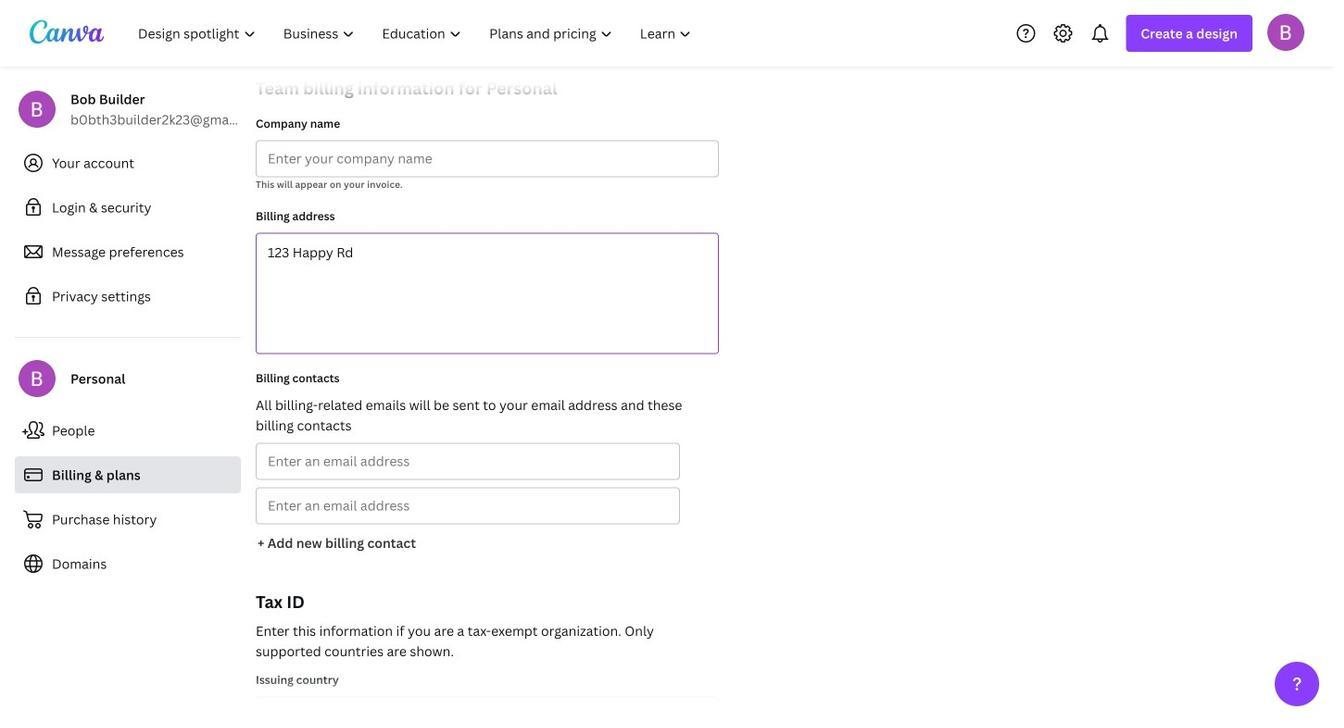 Task type: describe. For each thing, give the bounding box(es) containing it.
Enter an email address text field
[[268, 444, 668, 479]]

Enter your company name text field
[[268, 141, 707, 177]]

Enter an email address text field
[[268, 489, 668, 524]]



Task type: locate. For each thing, give the bounding box(es) containing it.
top level navigation element
[[126, 15, 707, 52]]

bob builder image
[[1268, 14, 1305, 51]]

None button
[[256, 697, 719, 722]]

Enter your company address text field
[[257, 234, 718, 353]]



Task type: vqa. For each thing, say whether or not it's contained in the screenshot.
Enter an email address TEXT FIELD
yes



